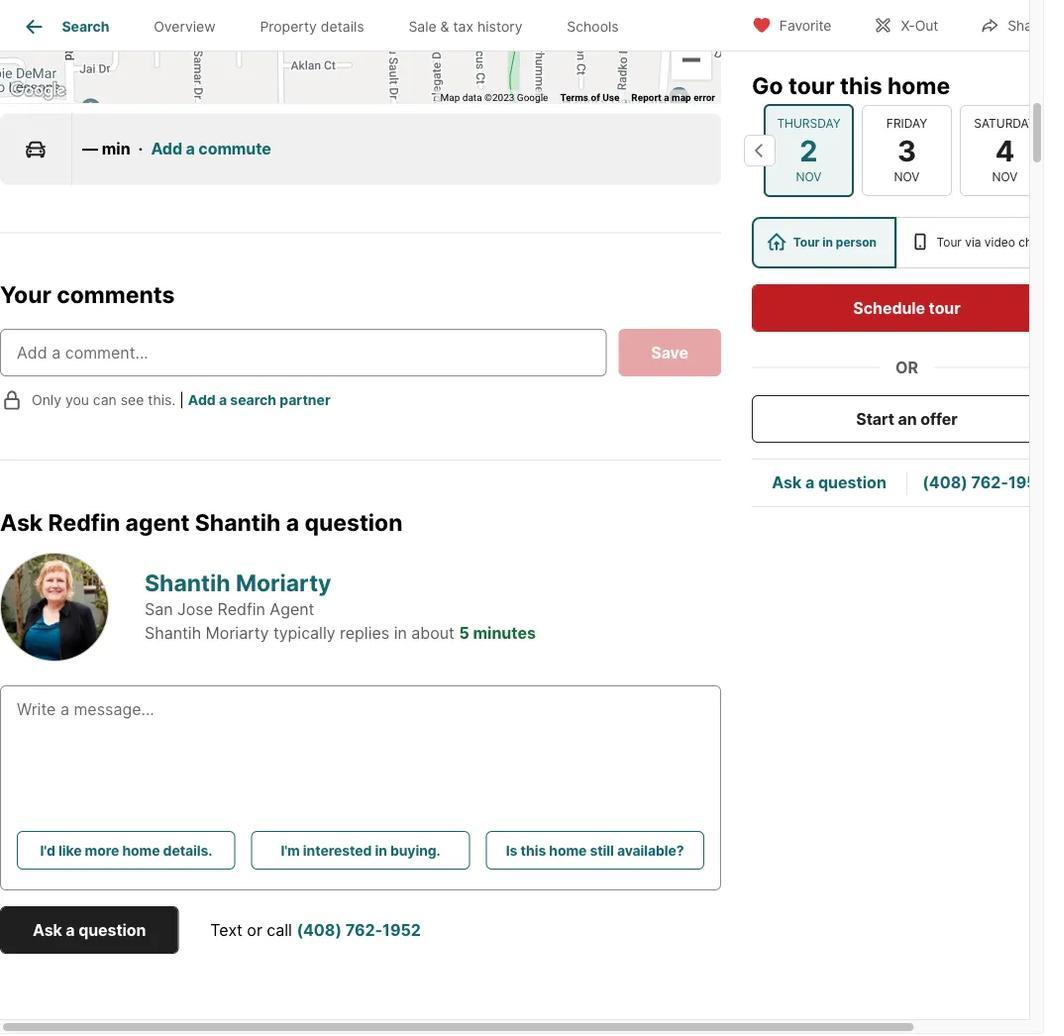 Task type: locate. For each thing, give the bounding box(es) containing it.
0 vertical spatial add
[[151, 140, 182, 159]]

i'd like more home details. button
[[17, 832, 236, 870]]

moriarty down 'jose'
[[206, 624, 269, 643]]

2 horizontal spatial home
[[888, 71, 951, 99]]

0 horizontal spatial add
[[151, 140, 182, 159]]

(408) 762-1952 link right call
[[297, 921, 421, 940]]

(408) down offer
[[923, 473, 968, 493]]

0 vertical spatial tour
[[789, 71, 835, 99]]

(408) 762-1952 link down offer
[[923, 473, 1045, 493]]

0 vertical spatial moriarty
[[236, 570, 332, 598]]

0 horizontal spatial redfin
[[48, 509, 120, 537]]

favorite
[[780, 17, 832, 34]]

ask a question button
[[0, 907, 179, 955]]

2 vertical spatial question
[[78, 921, 146, 940]]

schedule
[[854, 298, 926, 318]]

0 horizontal spatial tour
[[789, 71, 835, 99]]

1952
[[1009, 473, 1045, 493], [383, 921, 421, 940]]

nov for 2
[[796, 170, 822, 184]]

share
[[1008, 17, 1045, 34]]

save button
[[619, 330, 722, 377]]

shantih up 'jose'
[[145, 570, 231, 598]]

0 horizontal spatial question
[[78, 921, 146, 940]]

1 vertical spatial this
[[521, 843, 546, 860]]

shantih
[[195, 509, 281, 537], [145, 570, 231, 598], [145, 624, 201, 643]]

moriarty up agent
[[236, 570, 332, 598]]

2 horizontal spatial question
[[819, 473, 887, 493]]

question down start
[[819, 473, 887, 493]]

1 horizontal spatial (408)
[[923, 473, 968, 493]]

in inside button
[[375, 843, 387, 860]]

1 vertical spatial (408) 762-1952 link
[[297, 921, 421, 940]]

home up friday
[[888, 71, 951, 99]]

google
[[517, 92, 549, 103]]

x-
[[901, 17, 916, 34]]

this right the is
[[521, 843, 546, 860]]

in inside option
[[823, 235, 834, 250]]

1 horizontal spatial tour
[[937, 235, 962, 250]]

2 vertical spatial shantih
[[145, 624, 201, 643]]

video
[[985, 235, 1016, 250]]

home left still
[[549, 843, 587, 860]]

or
[[247, 921, 263, 940]]

search
[[230, 393, 277, 409]]

tour for schedule
[[929, 298, 961, 318]]

sale & tax history
[[409, 18, 523, 35]]

1 vertical spatial ask
[[0, 509, 43, 537]]

via
[[966, 235, 982, 250]]

schedule tour
[[854, 298, 961, 318]]

this inside "button"
[[521, 843, 546, 860]]

tour right schedule
[[929, 298, 961, 318]]

in left buying.
[[375, 843, 387, 860]]

tour
[[794, 235, 820, 250], [937, 235, 962, 250]]

©2023
[[485, 92, 515, 103]]

terms of use
[[560, 92, 620, 103]]

tour left person
[[794, 235, 820, 250]]

agent
[[270, 600, 315, 620]]

Write a message... text field
[[17, 698, 705, 769]]

list box
[[752, 217, 1045, 269]]

home
[[888, 71, 951, 99], [122, 843, 160, 860], [549, 843, 587, 860]]

commute
[[199, 140, 271, 159]]

None button
[[764, 104, 854, 197], [862, 105, 953, 196], [960, 105, 1045, 196], [764, 104, 854, 197], [862, 105, 953, 196], [960, 105, 1045, 196]]

redfin
[[48, 509, 120, 537], [218, 600, 265, 620]]

can
[[93, 393, 117, 409]]

terms
[[560, 92, 589, 103]]

home for more
[[122, 843, 160, 860]]

question inside "button"
[[78, 921, 146, 940]]

go tour this home
[[752, 71, 951, 99]]

search
[[62, 18, 109, 35]]

text
[[210, 921, 243, 940]]

1 horizontal spatial in
[[394, 624, 407, 643]]

add right · at left
[[151, 140, 182, 159]]

0 vertical spatial (408) 762-1952 link
[[923, 473, 1045, 493]]

(408) 762-1952
[[923, 473, 1045, 493]]

1 horizontal spatial add
[[188, 393, 216, 409]]

tour for tour via video chat
[[937, 235, 962, 250]]

&
[[441, 18, 450, 35]]

nov inside thursday 2 nov
[[796, 170, 822, 184]]

nov
[[796, 170, 822, 184], [895, 170, 920, 184], [993, 170, 1018, 184]]

2 horizontal spatial in
[[823, 235, 834, 250]]

Add a comment... text field
[[17, 341, 590, 365]]

property
[[260, 18, 317, 35]]

1 horizontal spatial home
[[549, 843, 587, 860]]

(408) 762-1952 link
[[923, 473, 1045, 493], [297, 921, 421, 940]]

2 nov from the left
[[895, 170, 920, 184]]

report a map error
[[632, 92, 716, 103]]

i'm
[[281, 843, 300, 860]]

ask a question inside "button"
[[33, 921, 146, 940]]

comments
[[57, 281, 175, 309]]

min
[[102, 140, 130, 159]]

out
[[916, 17, 939, 34]]

1 horizontal spatial (408) 762-1952 link
[[923, 473, 1045, 493]]

1 vertical spatial in
[[394, 624, 407, 643]]

2 vertical spatial ask
[[33, 921, 62, 940]]

chat
[[1019, 235, 1044, 250]]

thursday
[[777, 116, 841, 131]]

1 horizontal spatial tour
[[929, 298, 961, 318]]

nov inside saturday 4 nov
[[993, 170, 1018, 184]]

0 vertical spatial in
[[823, 235, 834, 250]]

4
[[996, 133, 1015, 168]]

1 horizontal spatial nov
[[895, 170, 920, 184]]

sale
[[409, 18, 437, 35]]

add right |
[[188, 393, 216, 409]]

0 vertical spatial redfin
[[48, 509, 120, 537]]

tour for go
[[789, 71, 835, 99]]

ask a question
[[772, 473, 887, 493], [33, 921, 146, 940]]

redfin down shantih moriarty 'link'
[[218, 600, 265, 620]]

saturday
[[975, 116, 1036, 131]]

data
[[463, 92, 482, 103]]

tour up thursday
[[789, 71, 835, 99]]

0 horizontal spatial home
[[122, 843, 160, 860]]

0 horizontal spatial nov
[[796, 170, 822, 184]]

this up thursday
[[840, 71, 883, 99]]

details.
[[163, 843, 212, 860]]

overview
[[154, 18, 216, 35]]

is this home still available?
[[506, 843, 684, 860]]

i'm interested in buying. button
[[251, 832, 470, 870]]

0 horizontal spatial tour
[[794, 235, 820, 250]]

text or call (408) 762-1952
[[210, 921, 421, 940]]

question up shantih moriarty san jose redfin agent shantih moriarty typically replies in about 5 minutes
[[305, 509, 403, 537]]

ask
[[772, 473, 802, 493], [0, 509, 43, 537], [33, 921, 62, 940]]

(408)
[[923, 473, 968, 493], [297, 921, 342, 940]]

1 vertical spatial 1952
[[383, 921, 421, 940]]

1 horizontal spatial 1952
[[1009, 473, 1045, 493]]

tour via video chat
[[937, 235, 1044, 250]]

question
[[819, 473, 887, 493], [305, 509, 403, 537], [78, 921, 146, 940]]

shantih up shantih moriarty 'link'
[[195, 509, 281, 537]]

0 vertical spatial (408)
[[923, 473, 968, 493]]

0 horizontal spatial this
[[521, 843, 546, 860]]

home inside button
[[122, 843, 160, 860]]

nov down 3
[[895, 170, 920, 184]]

1 vertical spatial redfin
[[218, 600, 265, 620]]

1 vertical spatial ask a question
[[33, 921, 146, 940]]

shantih down san at the bottom left
[[145, 624, 201, 643]]

|
[[180, 393, 184, 409]]

2 horizontal spatial nov
[[993, 170, 1018, 184]]

2 tour from the left
[[937, 235, 962, 250]]

tour in person option
[[752, 217, 897, 269]]

ask a question down more
[[33, 921, 146, 940]]

0 horizontal spatial 1952
[[383, 921, 421, 940]]

1 horizontal spatial ask a question
[[772, 473, 887, 493]]

0 horizontal spatial (408) 762-1952 link
[[297, 921, 421, 940]]

ask redfin agent shantih a question
[[0, 509, 403, 537]]

moriarty
[[236, 570, 332, 598], [206, 624, 269, 643]]

sale & tax history tab
[[387, 3, 545, 51]]

only you can see this.
[[32, 393, 176, 409]]

tab list
[[0, 0, 657, 51]]

3 nov from the left
[[993, 170, 1018, 184]]

nov down 2
[[796, 170, 822, 184]]

redfin left agent
[[48, 509, 120, 537]]

map
[[672, 92, 692, 103]]

home right more
[[122, 843, 160, 860]]

1 horizontal spatial redfin
[[218, 600, 265, 620]]

3
[[898, 133, 917, 168]]

see
[[121, 393, 144, 409]]

tour for tour in person
[[794, 235, 820, 250]]

tour
[[789, 71, 835, 99], [929, 298, 961, 318]]

map data ©2023 google
[[441, 92, 549, 103]]

only
[[32, 393, 61, 409]]

0 vertical spatial this
[[840, 71, 883, 99]]

save
[[651, 343, 689, 363]]

list box containing tour in person
[[752, 217, 1045, 269]]

ask a question down start
[[772, 473, 887, 493]]

1 vertical spatial (408)
[[297, 921, 342, 940]]

redfin inside shantih moriarty san jose redfin agent shantih moriarty typically replies in about 5 minutes
[[218, 600, 265, 620]]

question down more
[[78, 921, 146, 940]]

map region
[[0, 0, 754, 217]]

start
[[857, 409, 895, 429]]

0 horizontal spatial in
[[375, 843, 387, 860]]

·
[[138, 140, 143, 159]]

1 vertical spatial tour
[[929, 298, 961, 318]]

0 horizontal spatial ask a question
[[33, 921, 146, 940]]

in left about at the bottom left of the page
[[394, 624, 407, 643]]

nov inside friday 3 nov
[[895, 170, 920, 184]]

tour left via
[[937, 235, 962, 250]]

1 vertical spatial shantih
[[145, 570, 231, 598]]

1 vertical spatial question
[[305, 509, 403, 537]]

1 horizontal spatial 762-
[[972, 473, 1009, 493]]

1 vertical spatial 762-
[[346, 921, 383, 940]]

(408) right call
[[297, 921, 342, 940]]

in left person
[[823, 235, 834, 250]]

this
[[840, 71, 883, 99], [521, 843, 546, 860]]

1 nov from the left
[[796, 170, 822, 184]]

you
[[65, 393, 89, 409]]

2 vertical spatial in
[[375, 843, 387, 860]]

details
[[321, 18, 364, 35]]

your
[[0, 281, 51, 309]]

1 tour from the left
[[794, 235, 820, 250]]

nov down 4
[[993, 170, 1018, 184]]

partner
[[280, 393, 331, 409]]

tour inside "schedule tour" button
[[929, 298, 961, 318]]

this.
[[148, 393, 176, 409]]



Task type: describe. For each thing, give the bounding box(es) containing it.
report
[[632, 92, 662, 103]]

or
[[896, 358, 919, 377]]

1 horizontal spatial this
[[840, 71, 883, 99]]

buying.
[[390, 843, 441, 860]]

1 horizontal spatial question
[[305, 509, 403, 537]]

5
[[459, 624, 470, 643]]

1 vertical spatial moriarty
[[206, 624, 269, 643]]

0 vertical spatial question
[[819, 473, 887, 493]]

— min · add a commute
[[82, 140, 271, 159]]

available?
[[617, 843, 684, 860]]

person
[[836, 235, 877, 250]]

still
[[590, 843, 614, 860]]

more
[[85, 843, 119, 860]]

is
[[506, 843, 518, 860]]

x-out button
[[857, 4, 956, 45]]

friday 3 nov
[[887, 116, 928, 184]]

0 horizontal spatial 762-
[[346, 921, 383, 940]]

your comments
[[0, 281, 175, 309]]

home for this
[[888, 71, 951, 99]]

schedule tour button
[[752, 284, 1045, 332]]

offer
[[921, 409, 958, 429]]

home inside "button"
[[549, 843, 587, 860]]

jose
[[178, 600, 213, 620]]

minutes
[[473, 624, 536, 643]]

use
[[603, 92, 620, 103]]

tab list containing search
[[0, 0, 657, 51]]

agent
[[125, 509, 190, 537]]

start an offer
[[857, 409, 958, 429]]

error
[[694, 92, 716, 103]]

map
[[441, 92, 460, 103]]

i'd
[[40, 843, 55, 860]]

previous image
[[744, 135, 776, 166]]

shantih moriarty link
[[145, 570, 332, 598]]

is this home still available? button
[[486, 832, 705, 870]]

add a commute button
[[151, 138, 271, 161]]

0 vertical spatial 762-
[[972, 473, 1009, 493]]

property details tab
[[238, 3, 387, 51]]

2
[[800, 133, 818, 168]]

schools
[[567, 18, 619, 35]]

i'm interested in buying.
[[281, 843, 441, 860]]

add a search partner button
[[188, 393, 331, 409]]

san jose redfin agentshantih moriarty image
[[0, 553, 109, 662]]

friday
[[887, 116, 928, 131]]

terms of use link
[[560, 92, 620, 103]]

in inside shantih moriarty san jose redfin agent shantih moriarty typically replies in about 5 minutes
[[394, 624, 407, 643]]

an
[[899, 409, 917, 429]]

overview tab
[[132, 3, 238, 51]]

—
[[82, 140, 98, 159]]

tour via video chat option
[[897, 217, 1045, 269]]

ask inside "button"
[[33, 921, 62, 940]]

interested
[[303, 843, 372, 860]]

of
[[591, 92, 600, 103]]

nov for 4
[[993, 170, 1018, 184]]

google image
[[5, 78, 70, 104]]

like
[[58, 843, 82, 860]]

start an offer button
[[752, 395, 1045, 443]]

thursday 2 nov
[[777, 116, 841, 184]]

0 vertical spatial ask a question
[[772, 473, 887, 493]]

ask a question link
[[772, 473, 887, 493]]

tour in person
[[794, 235, 877, 250]]

san
[[145, 600, 173, 620]]

property details
[[260, 18, 364, 35]]

x-out
[[901, 17, 939, 34]]

nov for 3
[[895, 170, 920, 184]]

1 vertical spatial add
[[188, 393, 216, 409]]

schools tab
[[545, 3, 641, 51]]

replies
[[340, 624, 390, 643]]

go
[[752, 71, 784, 99]]

typically
[[273, 624, 336, 643]]

0 vertical spatial 1952
[[1009, 473, 1045, 493]]

0 vertical spatial shantih
[[195, 509, 281, 537]]

| add a search partner
[[180, 393, 331, 409]]

i'd like more home details.
[[40, 843, 212, 860]]

call
[[267, 921, 292, 940]]

0 vertical spatial ask
[[772, 473, 802, 493]]

share button
[[964, 4, 1045, 45]]

saturday 4 nov
[[975, 116, 1036, 184]]

about
[[412, 624, 455, 643]]

tax
[[453, 18, 474, 35]]

a inside "button"
[[66, 921, 75, 940]]

favorite button
[[735, 4, 849, 45]]

0 horizontal spatial (408)
[[297, 921, 342, 940]]



Task type: vqa. For each thing, say whether or not it's contained in the screenshot.
1.5+ any 'radio'
no



